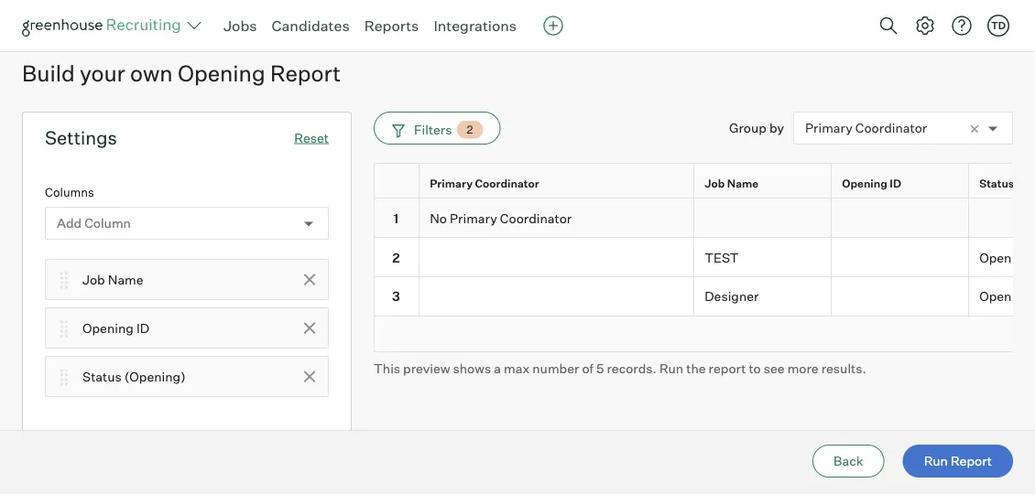 Task type: vqa. For each thing, say whether or not it's contained in the screenshot.
9 associated with 9
no



Task type: describe. For each thing, give the bounding box(es) containing it.
open for test
[[979, 249, 1012, 265]]

search image
[[877, 15, 899, 37]]

this
[[374, 361, 400, 377]]

add
[[57, 216, 82, 232]]

configure image
[[914, 15, 936, 37]]

test
[[705, 249, 739, 265]]

row containing 1
[[374, 199, 1035, 238]]

0 horizontal spatial report
[[270, 60, 341, 87]]

(opening)
[[124, 369, 186, 385]]

1
[[393, 210, 399, 226]]

2 vertical spatial opening
[[82, 320, 134, 336]]

opening inside column header
[[842, 176, 887, 190]]

this preview shows a max number of 5 records. run the report to see more results.
[[374, 361, 866, 377]]

(op
[[1016, 176, 1035, 190]]

reports link
[[364, 16, 419, 35]]

3
[[392, 289, 400, 305]]

columns
[[45, 185, 94, 200]]

1 horizontal spatial primary coordinator
[[805, 120, 927, 136]]

results.
[[821, 361, 866, 377]]

build your own opening report
[[22, 60, 341, 87]]

run inside run report button
[[924, 453, 948, 469]]

1 vertical spatial name
[[108, 272, 143, 288]]

job name inside column header
[[705, 176, 759, 190]]

jobs link
[[223, 16, 257, 35]]

to
[[749, 361, 761, 377]]

row containing primary coordinator
[[374, 163, 1035, 203]]

no
[[430, 210, 447, 226]]

row containing 3
[[374, 278, 1035, 317]]

1 vertical spatial opening id
[[82, 320, 149, 336]]

2 inside cell
[[392, 249, 400, 265]]

preview
[[403, 361, 450, 377]]

status for status (op
[[979, 176, 1014, 190]]

candidates link
[[272, 16, 350, 35]]

0 vertical spatial primary
[[805, 120, 853, 136]]

id inside opening id column header
[[890, 176, 901, 190]]

0 horizontal spatial run
[[659, 361, 683, 377]]

jobs
[[223, 16, 257, 35]]

0 vertical spatial coordinator
[[855, 120, 927, 136]]

status for status (opening)
[[82, 369, 122, 385]]

back button
[[813, 445, 884, 478]]

reset
[[294, 130, 329, 146]]

primary coordinator column header
[[420, 164, 698, 203]]

see
[[764, 361, 785, 377]]

coordinator inside column header
[[475, 176, 539, 190]]

records.
[[607, 361, 657, 377]]

integrations
[[434, 16, 517, 35]]

your
[[80, 60, 125, 87]]



Task type: locate. For each thing, give the bounding box(es) containing it.
1 vertical spatial primary coordinator
[[430, 176, 539, 190]]

run
[[659, 361, 683, 377], [924, 453, 948, 469]]

3 cell
[[374, 278, 420, 317]]

status left (opening)
[[82, 369, 122, 385]]

0 vertical spatial report
[[270, 60, 341, 87]]

greenhouse recruiting image
[[22, 15, 187, 37]]

0 vertical spatial status
[[979, 176, 1014, 190]]

1 horizontal spatial job
[[705, 176, 725, 190]]

own
[[130, 60, 173, 87]]

report
[[270, 60, 341, 87], [951, 453, 992, 469]]

reset link
[[294, 130, 329, 146]]

row down group at top right
[[374, 163, 1035, 203]]

1 row from the top
[[374, 163, 1035, 203]]

1 vertical spatial report
[[951, 453, 992, 469]]

shows
[[453, 361, 491, 377]]

open for designer
[[979, 289, 1012, 305]]

run report
[[924, 453, 992, 469]]

1 vertical spatial coordinator
[[475, 176, 539, 190]]

3 row from the top
[[374, 238, 1035, 278]]

column
[[84, 216, 131, 232]]

1 horizontal spatial name
[[727, 176, 759, 190]]

status (op
[[979, 176, 1035, 190]]

primary inside column header
[[430, 176, 473, 190]]

2 open from the top
[[979, 289, 1012, 305]]

1 vertical spatial open
[[979, 289, 1012, 305]]

0 vertical spatial name
[[727, 176, 759, 190]]

column header
[[374, 164, 423, 203]]

1 horizontal spatial opening id
[[842, 176, 901, 190]]

1 vertical spatial primary
[[430, 176, 473, 190]]

2 row from the top
[[374, 199, 1035, 238]]

1 vertical spatial 2
[[392, 249, 400, 265]]

1 vertical spatial job name
[[82, 272, 143, 288]]

1 cell
[[374, 199, 420, 238]]

0 horizontal spatial primary coordinator
[[430, 176, 539, 190]]

row down 'test'
[[374, 278, 1035, 317]]

2 right 'filters'
[[467, 123, 473, 137]]

primary coordinator up opening id column header
[[805, 120, 927, 136]]

job name column header
[[694, 164, 835, 203]]

coordinator
[[855, 120, 927, 136], [475, 176, 539, 190], [500, 210, 572, 226]]

0 vertical spatial open
[[979, 249, 1012, 265]]

1 open from the top
[[979, 249, 1012, 265]]

report inside button
[[951, 453, 992, 469]]

number
[[532, 361, 579, 377]]

by
[[769, 120, 784, 136]]

name down group at top right
[[727, 176, 759, 190]]

5
[[596, 361, 604, 377]]

status
[[979, 176, 1014, 190], [82, 369, 122, 385]]

filter image
[[389, 122, 405, 138]]

1 vertical spatial run
[[924, 453, 948, 469]]

2
[[467, 123, 473, 137], [392, 249, 400, 265]]

coordinator down primary coordinator column header
[[500, 210, 572, 226]]

more
[[787, 361, 819, 377]]

primary right no
[[450, 210, 497, 226]]

primary coordinator up no primary coordinator
[[430, 176, 539, 190]]

0 horizontal spatial opening
[[82, 320, 134, 336]]

0 horizontal spatial name
[[108, 272, 143, 288]]

job
[[705, 176, 725, 190], [82, 272, 105, 288]]

cell
[[694, 199, 832, 238], [832, 199, 969, 238], [969, 199, 1035, 238], [420, 238, 694, 278], [832, 238, 969, 278], [420, 278, 694, 317], [832, 278, 969, 317]]

2 down 1 cell
[[392, 249, 400, 265]]

1 horizontal spatial opening
[[178, 60, 265, 87]]

a
[[494, 361, 501, 377]]

opening id inside column header
[[842, 176, 901, 190]]

integrations link
[[434, 16, 517, 35]]

no primary coordinator
[[430, 210, 572, 226]]

name down column
[[108, 272, 143, 288]]

job down add column
[[82, 272, 105, 288]]

build
[[22, 60, 75, 87]]

run right back
[[924, 453, 948, 469]]

1 horizontal spatial run
[[924, 453, 948, 469]]

1 horizontal spatial job name
[[705, 176, 759, 190]]

of
[[582, 361, 593, 377]]

status left (op
[[979, 176, 1014, 190]]

group by
[[729, 120, 784, 136]]

coordinator up no primary coordinator
[[475, 176, 539, 190]]

2 vertical spatial coordinator
[[500, 210, 572, 226]]

0 vertical spatial opening id
[[842, 176, 901, 190]]

0 vertical spatial 2
[[467, 123, 473, 137]]

group
[[729, 120, 767, 136]]

table containing 1
[[374, 163, 1035, 353]]

0 horizontal spatial job
[[82, 272, 105, 288]]

id
[[890, 176, 901, 190], [136, 320, 149, 336]]

0 vertical spatial primary coordinator
[[805, 120, 927, 136]]

1 vertical spatial job
[[82, 272, 105, 288]]

1 vertical spatial id
[[136, 320, 149, 336]]

report
[[709, 361, 746, 377]]

coordinator up opening id column header
[[855, 120, 927, 136]]

1 horizontal spatial id
[[890, 176, 901, 190]]

0 vertical spatial opening
[[178, 60, 265, 87]]

opening id
[[842, 176, 901, 190], [82, 320, 149, 336]]

1 horizontal spatial 2
[[467, 123, 473, 137]]

status inside row
[[979, 176, 1014, 190]]

primary coordinator inside column header
[[430, 176, 539, 190]]

settings
[[45, 127, 117, 149]]

primary coordinator
[[805, 120, 927, 136], [430, 176, 539, 190]]

job inside column header
[[705, 176, 725, 190]]

2 cell
[[374, 238, 420, 278]]

candidates
[[272, 16, 350, 35]]

td
[[991, 19, 1006, 32]]

column header inside row
[[374, 164, 423, 203]]

0 vertical spatial run
[[659, 361, 683, 377]]

run left the
[[659, 361, 683, 377]]

max
[[504, 361, 530, 377]]

0 horizontal spatial status
[[82, 369, 122, 385]]

1 vertical spatial opening
[[842, 176, 887, 190]]

add column
[[57, 216, 131, 232]]

filters
[[414, 122, 452, 138]]

open
[[979, 249, 1012, 265], [979, 289, 1012, 305]]

table
[[374, 163, 1035, 353]]

2 vertical spatial primary
[[450, 210, 497, 226]]

run report button
[[903, 445, 1013, 478]]

td button
[[987, 15, 1009, 37]]

row containing 2
[[374, 238, 1035, 278]]

opening
[[178, 60, 265, 87], [842, 176, 887, 190], [82, 320, 134, 336]]

1 horizontal spatial report
[[951, 453, 992, 469]]

row group containing 1
[[374, 199, 1035, 317]]

primary
[[805, 120, 853, 136], [430, 176, 473, 190], [450, 210, 497, 226]]

the
[[686, 361, 706, 377]]

name
[[727, 176, 759, 190], [108, 272, 143, 288]]

primary up no
[[430, 176, 473, 190]]

0 horizontal spatial id
[[136, 320, 149, 336]]

name inside column header
[[727, 176, 759, 190]]

0 vertical spatial job
[[705, 176, 725, 190]]

back
[[834, 453, 863, 469]]

designer
[[705, 289, 759, 305]]

reports
[[364, 16, 419, 35]]

0 vertical spatial job name
[[705, 176, 759, 190]]

job up 'test'
[[705, 176, 725, 190]]

row group
[[374, 199, 1035, 317]]

0 horizontal spatial 2
[[392, 249, 400, 265]]

row
[[374, 163, 1035, 203], [374, 199, 1035, 238], [374, 238, 1035, 278], [374, 278, 1035, 317]]

job name down group at top right
[[705, 176, 759, 190]]

0 horizontal spatial job name
[[82, 272, 143, 288]]

1 horizontal spatial status
[[979, 176, 1014, 190]]

row up "designer"
[[374, 238, 1035, 278]]

2 horizontal spatial opening
[[842, 176, 887, 190]]

0 vertical spatial id
[[890, 176, 901, 190]]

job name down column
[[82, 272, 143, 288]]

job name
[[705, 176, 759, 190], [82, 272, 143, 288]]

0 horizontal spatial opening id
[[82, 320, 149, 336]]

opening id column header
[[832, 164, 973, 203]]

td button
[[984, 11, 1013, 40]]

1 vertical spatial status
[[82, 369, 122, 385]]

row up 'test'
[[374, 199, 1035, 238]]

status (opening)
[[82, 369, 186, 385]]

4 row from the top
[[374, 278, 1035, 317]]

primary right by
[[805, 120, 853, 136]]



